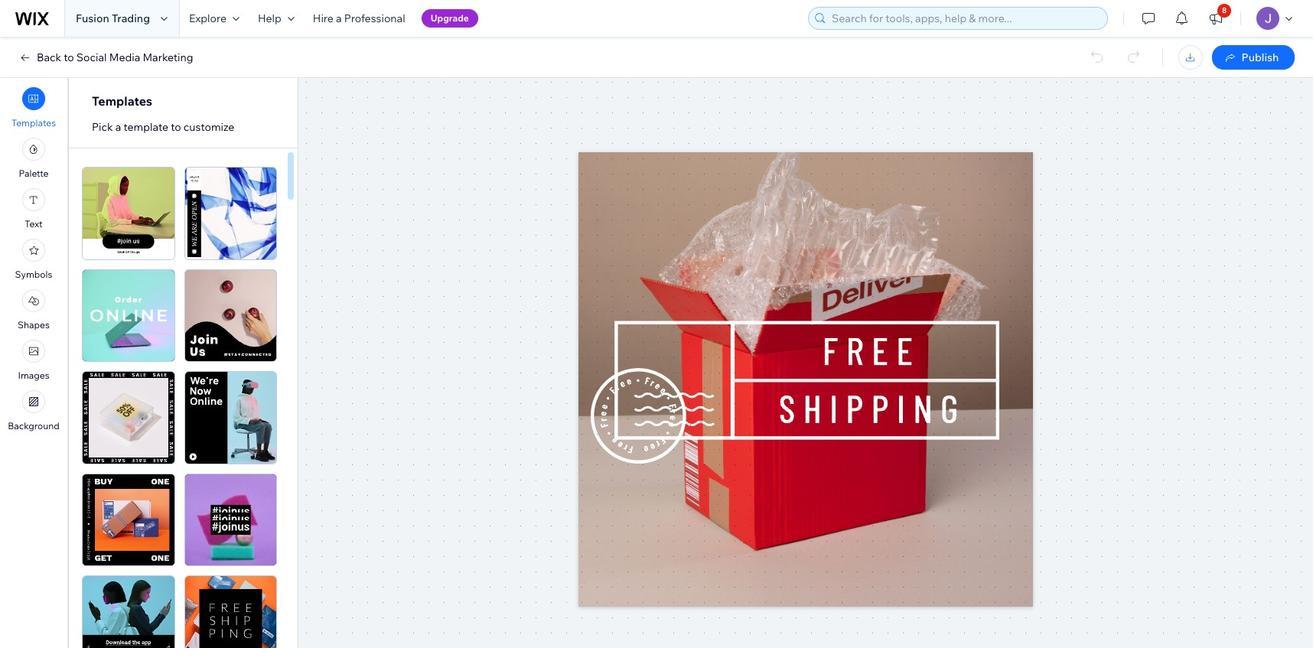 Task type: locate. For each thing, give the bounding box(es) containing it.
0 vertical spatial to
[[64, 51, 74, 64]]

a right hire
[[336, 11, 342, 25]]

hire
[[313, 11, 334, 25]]

templates up the palette 'button'
[[11, 117, 56, 129]]

1 horizontal spatial to
[[171, 120, 181, 134]]

8
[[1222, 5, 1227, 15]]

templates up pick
[[92, 93, 152, 109]]

1 vertical spatial templates
[[11, 117, 56, 129]]

pick a template to customize
[[92, 120, 234, 134]]

0 vertical spatial a
[[336, 11, 342, 25]]

background
[[8, 420, 60, 432]]

text
[[25, 218, 43, 230]]

fusion trading
[[76, 11, 150, 25]]

to
[[64, 51, 74, 64], [171, 120, 181, 134]]

symbols button
[[15, 239, 52, 280]]

background button
[[8, 390, 60, 432]]

1 horizontal spatial templates
[[92, 93, 152, 109]]

1 vertical spatial a
[[115, 120, 121, 134]]

template
[[124, 120, 168, 134]]

upgrade
[[431, 12, 469, 24]]

0 horizontal spatial a
[[115, 120, 121, 134]]

help button
[[249, 0, 304, 37]]

to right back in the top of the page
[[64, 51, 74, 64]]

pick
[[92, 120, 113, 134]]

templates
[[92, 93, 152, 109], [11, 117, 56, 129]]

a for template
[[115, 120, 121, 134]]

palette
[[19, 168, 49, 179]]

to right template
[[171, 120, 181, 134]]

back
[[37, 51, 61, 64]]

a
[[336, 11, 342, 25], [115, 120, 121, 134]]

menu containing templates
[[0, 83, 67, 436]]

a inside hire a professional link
[[336, 11, 342, 25]]

1 horizontal spatial a
[[336, 11, 342, 25]]

8 button
[[1199, 0, 1233, 37]]

menu
[[0, 83, 67, 436]]

symbols
[[15, 269, 52, 280]]

0 horizontal spatial templates
[[11, 117, 56, 129]]

a right pick
[[115, 120, 121, 134]]

1 vertical spatial to
[[171, 120, 181, 134]]



Task type: describe. For each thing, give the bounding box(es) containing it.
palette button
[[19, 138, 49, 179]]

marketing
[[143, 51, 193, 64]]

images
[[18, 370, 49, 381]]

help
[[258, 11, 281, 25]]

0 horizontal spatial to
[[64, 51, 74, 64]]

hire a professional link
[[304, 0, 414, 37]]

media
[[109, 51, 140, 64]]

shapes button
[[18, 289, 50, 331]]

templates button
[[11, 87, 56, 129]]

fusion
[[76, 11, 109, 25]]

0 vertical spatial templates
[[92, 93, 152, 109]]

professional
[[344, 11, 405, 25]]

hire a professional
[[313, 11, 405, 25]]

templates inside menu
[[11, 117, 56, 129]]

back to social media marketing
[[37, 51, 193, 64]]

publish
[[1242, 51, 1279, 64]]

a for professional
[[336, 11, 342, 25]]

text button
[[22, 188, 45, 230]]

trading
[[112, 11, 150, 25]]

Search for tools, apps, help & more... field
[[827, 8, 1103, 29]]

customize
[[184, 120, 234, 134]]

upgrade button
[[421, 9, 478, 28]]

explore
[[189, 11, 226, 25]]

back to social media marketing button
[[18, 51, 193, 64]]

publish button
[[1212, 45, 1295, 70]]

images button
[[18, 340, 49, 381]]

social
[[76, 51, 107, 64]]

shapes
[[18, 319, 50, 331]]



Task type: vqa. For each thing, say whether or not it's contained in the screenshot.
the right A
yes



